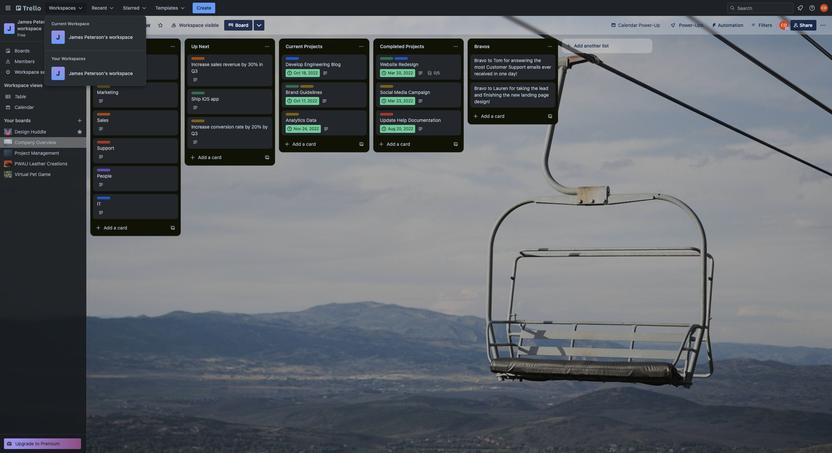 Task type: describe. For each thing, give the bounding box(es) containing it.
product for brand
[[286, 85, 301, 90]]

project
[[15, 150, 30, 156]]

oct 18, 2022
[[294, 70, 318, 75]]

open information menu image
[[809, 5, 816, 11]]

automation button
[[709, 20, 748, 31]]

create from template… image for up next
[[265, 155, 270, 160]]

your boards with 5 items element
[[4, 117, 67, 125]]

rate
[[235, 124, 244, 130]]

color: red, title: "support" element for support
[[97, 141, 113, 146]]

Oct 18, 2022 checkbox
[[286, 69, 320, 77]]

marketing analytics data
[[286, 113, 317, 123]]

design huddle link
[[15, 129, 74, 135]]

color: yellow, title: "marketing" element for marketing
[[97, 85, 116, 90]]

add a card button for bravos
[[471, 111, 545, 122]]

add for up next
[[198, 155, 207, 160]]

it develop engineering blog
[[286, 57, 341, 67]]

christina overa (christinaovera) image
[[820, 4, 828, 12]]

blog
[[331, 61, 341, 67]]

support update help documentation
[[380, 113, 441, 123]]

add another list
[[574, 43, 609, 49]]

ship ios app link
[[191, 96, 269, 102]]

automation
[[718, 22, 744, 28]]

add a card button down it link
[[93, 223, 167, 233]]

workspace down workspaces dropdown button
[[68, 21, 89, 26]]

nov
[[294, 126, 301, 131]]

calendar power-up link
[[607, 20, 664, 31]]

1 vertical spatial company overview
[[15, 140, 56, 145]]

members link
[[0, 56, 86, 67]]

q3 for increase conversion rate by 20% by q3
[[191, 131, 198, 136]]

it link
[[97, 201, 174, 207]]

marketing social media campaign
[[380, 85, 430, 95]]

card for completed projects
[[401, 141, 410, 147]]

2022 for website
[[404, 70, 413, 75]]

add a card button for completed projects
[[376, 139, 451, 150]]

conversion
[[211, 124, 234, 130]]

star or unstar board image
[[158, 23, 163, 28]]

marketing for social media campaign
[[380, 85, 399, 90]]

project management
[[15, 150, 59, 156]]

increase conversion rate by 20% by q3 link
[[191, 124, 269, 137]]

landing
[[521, 92, 537, 98]]

color: green, title: "product" element for website
[[380, 57, 395, 62]]

2 horizontal spatial color: blue, title: "it" element
[[395, 57, 408, 62]]

table
[[15, 94, 26, 99]]

revenue
[[223, 61, 240, 67]]

bravos
[[475, 44, 490, 49]]

current for current workspace
[[52, 21, 67, 26]]

marketing for analytics data
[[286, 113, 305, 118]]

by for 20%
[[245, 124, 250, 130]]

sales for sales
[[97, 113, 107, 118]]

/
[[436, 70, 438, 75]]

2 vertical spatial james
[[69, 70, 83, 76]]

the for answering
[[534, 57, 541, 63]]

it inside it it
[[97, 197, 101, 202]]

by for 30%
[[242, 61, 247, 67]]

color: yellow, title: "marketing" element for increase conversion rate by 20% by q3
[[191, 120, 211, 125]]

ios
[[202, 96, 210, 102]]

list
[[602, 43, 609, 49]]

bravo for customer
[[475, 57, 487, 63]]

1 vertical spatial james
[[69, 34, 83, 40]]

day!
[[508, 71, 517, 76]]

bravo for and
[[475, 85, 487, 91]]

add a card for completed projects
[[387, 141, 410, 147]]

1 vertical spatial j
[[56, 33, 60, 41]]

20, for website
[[396, 70, 402, 75]]

filters button
[[749, 20, 775, 31]]

update help documentation link
[[380, 117, 457, 124]]

peterson's inside james peterson's workspace free
[[33, 19, 57, 25]]

2022 for brand
[[308, 98, 317, 103]]

aug
[[388, 126, 395, 131]]

product marketing brand guidelines
[[286, 85, 322, 95]]

templates
[[155, 5, 178, 11]]

marketing inside "product marketing brand guidelines"
[[300, 85, 320, 90]]

workspace visible button
[[167, 20, 223, 31]]

add for current projects
[[292, 141, 301, 147]]

mar for website
[[388, 70, 395, 75]]

color: yellow, title: "marketing" element up oct 17, 2022
[[300, 85, 320, 90]]

support support
[[97, 141, 114, 151]]

develop engineering blog link
[[286, 61, 363, 68]]

oct for engineering
[[294, 70, 301, 75]]

it inside it develop engineering blog
[[286, 57, 290, 62]]

nov 24, 2022
[[294, 126, 319, 131]]

24,
[[302, 126, 308, 131]]

project management link
[[15, 150, 82, 157]]

customize views image
[[256, 22, 262, 29]]

add a card button for up next
[[187, 152, 262, 163]]

Up Next text field
[[187, 41, 261, 52]]

board link
[[224, 20, 252, 31]]

share button
[[791, 20, 817, 31]]

sales for increase
[[191, 57, 202, 62]]

23,
[[396, 98, 402, 103]]

completed projects
[[380, 44, 424, 49]]

add for completed projects
[[387, 141, 396, 147]]

documentation
[[408, 117, 441, 123]]

create from template… image for sales
[[170, 225, 175, 231]]

boards
[[15, 48, 30, 54]]

settings
[[40, 69, 58, 75]]

a for bravos
[[491, 113, 494, 119]]

a for completed projects
[[397, 141, 399, 147]]

a for current projects
[[302, 141, 305, 147]]

2 vertical spatial j
[[56, 69, 60, 77]]

to for lauren
[[488, 85, 492, 91]]

0 / 5
[[434, 70, 440, 75]]

this member is an admin of this board. image
[[785, 27, 788, 30]]

your for your boards
[[4, 118, 14, 123]]

2022 for help
[[404, 126, 413, 131]]

social media campaign link
[[380, 89, 457, 96]]

ups
[[695, 22, 704, 28]]

Board name text field
[[92, 20, 154, 31]]

a for up next
[[208, 155, 211, 160]]

Mar 20, 2022 checkbox
[[380, 69, 415, 77]]

analytics data link
[[286, 117, 363, 124]]

card for current projects
[[306, 141, 316, 147]]

create button
[[193, 3, 215, 13]]

upgrade to premium link
[[4, 439, 81, 449]]

1 power- from the left
[[639, 22, 654, 28]]

support inside support support
[[97, 141, 113, 146]]

1 vertical spatial workspaces
[[61, 56, 85, 61]]

0 horizontal spatial company
[[15, 140, 35, 145]]

color: orange, title: "sales" element for increase
[[191, 57, 205, 62]]

people link
[[97, 173, 174, 179]]

20%
[[252, 124, 262, 130]]

mar 23, 2022
[[388, 98, 413, 103]]

templates button
[[151, 3, 189, 13]]

to for tom
[[488, 57, 492, 63]]

card for bravos
[[495, 113, 505, 119]]

marketing link
[[97, 89, 174, 96]]

search image
[[730, 5, 735, 11]]

design
[[15, 129, 29, 135]]

board
[[235, 22, 248, 28]]

color: yellow, title: "marketing" element for social media campaign
[[380, 85, 399, 90]]

new
[[511, 92, 520, 98]]

your workspaces
[[52, 56, 85, 61]]

card for up next
[[212, 155, 222, 160]]

2022 for media
[[404, 98, 413, 103]]

sm image
[[709, 20, 718, 29]]

update
[[380, 117, 396, 123]]

boards
[[15, 118, 31, 123]]

sales
[[211, 61, 222, 67]]

add a card for bravos
[[481, 113, 505, 119]]

q3 for increase sales revenue by 30% in q3
[[191, 68, 198, 74]]

mar for media
[[388, 98, 395, 103]]

it it
[[97, 197, 101, 207]]

management
[[31, 150, 59, 156]]

color: orange, title: "sales" element for sales
[[97, 113, 110, 118]]

support inside support update help documentation
[[380, 113, 396, 118]]

marketing for increase conversion rate by 20% by q3
[[191, 120, 211, 125]]

Current Projects text field
[[282, 41, 355, 52]]

create from template… image for update help documentation
[[453, 142, 459, 147]]

engineering
[[305, 61, 330, 67]]

2022 for data
[[309, 126, 319, 131]]

add a card for current projects
[[292, 141, 316, 147]]

page
[[538, 92, 549, 98]]

2 vertical spatial workspace
[[109, 70, 133, 76]]

create from template… image for current projects
[[359, 142, 364, 147]]

james inside james peterson's workspace free
[[17, 19, 32, 25]]

creations
[[47, 161, 67, 166]]

people people
[[97, 169, 112, 179]]

virtual pet game
[[15, 171, 51, 177]]

1 vertical spatial workspace
[[109, 34, 133, 40]]

social
[[380, 89, 393, 95]]

2 vertical spatial the
[[503, 92, 510, 98]]



Task type: vqa. For each thing, say whether or not it's contained in the screenshot.


Task type: locate. For each thing, give the bounding box(es) containing it.
table link
[[15, 93, 82, 100]]

pwau leather creations
[[15, 161, 67, 166]]

1 horizontal spatial color: red, title: "support" element
[[380, 113, 396, 118]]

color: blue, title: "it" element for it
[[97, 197, 110, 202]]

add a card button down aug 20, 2022
[[376, 139, 451, 150]]

your left boards
[[4, 118, 14, 123]]

boards link
[[0, 46, 86, 56]]

2022 down help
[[404, 126, 413, 131]]

mar left the 23,
[[388, 98, 395, 103]]

1 vertical spatial create from template… image
[[170, 225, 175, 231]]

by right rate
[[245, 124, 250, 130]]

2 power- from the left
[[679, 22, 695, 28]]

1 vertical spatial color: orange, title: "sales" element
[[97, 113, 110, 118]]

projects up "website redesign" link at the top of page
[[406, 44, 424, 49]]

create
[[197, 5, 211, 11]]

j link
[[4, 23, 15, 34]]

1 vertical spatial increase
[[191, 124, 210, 130]]

0 vertical spatial up
[[654, 22, 660, 28]]

in down customer
[[494, 71, 498, 76]]

1 horizontal spatial current
[[286, 44, 303, 49]]

0 vertical spatial color: orange, title: "sales" element
[[191, 57, 205, 62]]

1 horizontal spatial color: orange, title: "sales" element
[[191, 57, 205, 62]]

people up it it at the top left of the page
[[97, 173, 112, 179]]

workspace for workspace settings
[[15, 69, 39, 75]]

up left the next
[[191, 44, 198, 49]]

company overview up the project management
[[15, 140, 56, 145]]

in inside sales increase sales revenue by 30% in q3
[[259, 61, 263, 67]]

people down support support
[[97, 169, 110, 174]]

0 vertical spatial j
[[7, 25, 11, 32]]

starred icon image
[[77, 129, 82, 135]]

bravo up most
[[475, 57, 487, 63]]

card down increase conversion rate by 20% by q3 "link"
[[212, 155, 222, 160]]

sales increase sales revenue by 30% in q3
[[191, 57, 263, 74]]

overview
[[124, 22, 151, 29], [36, 140, 56, 145]]

0 vertical spatial product
[[380, 57, 395, 62]]

1 vertical spatial calendar
[[15, 104, 34, 110]]

oct left the 17,
[[294, 98, 301, 103]]

company inside "board name" text box
[[95, 22, 122, 29]]

increase for increase conversion rate by 20% by q3
[[191, 124, 210, 130]]

recent
[[92, 5, 107, 11]]

color: blue, title: "it" element
[[286, 57, 299, 62], [395, 57, 408, 62], [97, 197, 110, 202]]

1 horizontal spatial create from template… image
[[453, 142, 459, 147]]

the inside bravo to tom for answering the most customer support emails ever received in one day!
[[534, 57, 541, 63]]

1 20, from the top
[[396, 70, 402, 75]]

1 vertical spatial q3
[[191, 131, 198, 136]]

2 vertical spatial peterson's
[[84, 70, 108, 76]]

2 vertical spatial create from template… image
[[265, 155, 270, 160]]

card down 'finishing'
[[495, 113, 505, 119]]

2 mar from the top
[[388, 98, 395, 103]]

by left 30%
[[242, 61, 247, 67]]

company overview inside "board name" text box
[[95, 22, 151, 29]]

ship
[[191, 96, 201, 102]]

0 vertical spatial workspace
[[17, 26, 42, 31]]

product it website redesign
[[380, 57, 419, 67]]

power- inside button
[[679, 22, 695, 28]]

to inside the bravo to lauren for taking the lead and finishing the new landing page design!
[[488, 85, 492, 91]]

0 vertical spatial your
[[52, 56, 60, 61]]

calendar for calendar power-up
[[619, 22, 638, 28]]

workspace settings
[[15, 69, 58, 75]]

marketing for marketing
[[97, 85, 116, 90]]

color: blue, title: "it" element for develop
[[286, 57, 299, 62]]

most
[[475, 64, 485, 70]]

bravo to tom for answering the most customer support emails ever received in one day! link
[[475, 57, 552, 77]]

Search field
[[727, 3, 794, 13]]

virtual
[[15, 171, 29, 177]]

add a card down it link
[[104, 225, 127, 231]]

1 increase from the top
[[191, 61, 210, 67]]

mar
[[388, 70, 395, 75], [388, 98, 395, 103]]

0 vertical spatial oct
[[294, 70, 301, 75]]

projects inside current projects text field
[[304, 44, 323, 49]]

workspaces down the workspace navigation collapse icon
[[61, 56, 85, 61]]

visible
[[205, 22, 219, 28]]

2022 inside option
[[308, 98, 317, 103]]

for up the 'new'
[[510, 85, 516, 91]]

20, down product it website redesign
[[396, 70, 402, 75]]

premium
[[41, 441, 60, 447]]

bravo to lauren for taking the lead and finishing the new landing page design!
[[475, 85, 549, 104]]

workspace inside button
[[179, 22, 204, 28]]

1 vertical spatial overview
[[36, 140, 56, 145]]

workspace down "members"
[[15, 69, 39, 75]]

mar down "website"
[[388, 70, 395, 75]]

company overview down "starred"
[[95, 22, 151, 29]]

company down the recent dropdown button
[[95, 22, 122, 29]]

1 horizontal spatial up
[[654, 22, 660, 28]]

2 horizontal spatial color: green, title: "product" element
[[380, 57, 395, 62]]

workspace
[[68, 21, 89, 26], [179, 22, 204, 28], [15, 69, 39, 75], [4, 82, 29, 88]]

add a card button down nov 24, 2022
[[282, 139, 356, 150]]

0 vertical spatial company overview
[[95, 22, 151, 29]]

up left power-ups button
[[654, 22, 660, 28]]

2022 right the 17,
[[308, 98, 317, 103]]

product inside "product ship ios app"
[[191, 92, 207, 97]]

bravo to tom for answering the most customer support emails ever received in one day!
[[475, 57, 551, 76]]

support up color: purple, title: "people" element
[[97, 145, 114, 151]]

add a card button for current projects
[[282, 139, 356, 150]]

pwau
[[15, 161, 28, 166]]

0 vertical spatial q3
[[191, 68, 198, 74]]

2 vertical spatial color: green, title: "product" element
[[191, 92, 207, 97]]

0 horizontal spatial in
[[259, 61, 263, 67]]

lauren
[[494, 85, 508, 91]]

aug 20, 2022
[[388, 126, 413, 131]]

add a card button down increase conversion rate by 20% by q3 "link"
[[187, 152, 262, 163]]

projects for completed projects
[[406, 44, 424, 49]]

data
[[307, 117, 317, 123]]

0 vertical spatial create from template… image
[[548, 114, 553, 119]]

1 horizontal spatial power-
[[679, 22, 695, 28]]

1 james peterson's workspace from the top
[[69, 34, 133, 40]]

2 q3 from the top
[[191, 131, 198, 136]]

to for premium
[[35, 441, 39, 447]]

color: orange, title: "sales" element
[[191, 57, 205, 62], [97, 113, 110, 118]]

2 horizontal spatial product
[[380, 57, 395, 62]]

increase sales revenue by 30% in q3 link
[[191, 61, 269, 74]]

2022 right the 23,
[[404, 98, 413, 103]]

0 horizontal spatial color: blue, title: "it" element
[[97, 197, 110, 202]]

to up 'finishing'
[[488, 85, 492, 91]]

projects up it develop engineering blog
[[304, 44, 323, 49]]

2 increase from the top
[[191, 124, 210, 130]]

card down it link
[[117, 225, 127, 231]]

0 vertical spatial company
[[95, 22, 122, 29]]

1 horizontal spatial overview
[[124, 22, 151, 29]]

2022 right 24,
[[309, 126, 319, 131]]

virtual pet game link
[[15, 171, 82, 178]]

oct for brand
[[294, 98, 301, 103]]

marketing marketing
[[97, 85, 118, 95]]

1 vertical spatial 20,
[[397, 126, 403, 131]]

emails
[[527, 64, 541, 70]]

workspace up marketing marketing
[[109, 70, 133, 76]]

0 vertical spatial in
[[259, 61, 263, 67]]

1 people from the top
[[97, 169, 110, 174]]

Nov 24, 2022 checkbox
[[286, 125, 321, 133]]

calendar power-up
[[619, 22, 660, 28]]

overview down design huddle link
[[36, 140, 56, 145]]

marketing inside marketing marketing
[[97, 85, 116, 90]]

starred
[[123, 5, 139, 11]]

james down the workspace navigation collapse icon
[[69, 34, 83, 40]]

20, inside the mar 20, 2022 option
[[396, 70, 402, 75]]

leather
[[29, 161, 46, 166]]

up inside text field
[[191, 44, 198, 49]]

2 horizontal spatial create from template… image
[[548, 114, 553, 119]]

1 horizontal spatial color: blue, title: "it" element
[[286, 57, 299, 62]]

current inside text field
[[286, 44, 303, 49]]

Aug 20, 2022 checkbox
[[380, 125, 415, 133]]

increase inside sales increase sales revenue by 30% in q3
[[191, 61, 210, 67]]

add board image
[[77, 118, 82, 123]]

Mar 23, 2022 checkbox
[[380, 97, 415, 105]]

Oct 17, 2022 checkbox
[[286, 97, 319, 105]]

bravo
[[475, 57, 487, 63], [475, 85, 487, 91]]

color: green, title: "product" element
[[380, 57, 395, 62], [286, 85, 301, 90], [191, 92, 207, 97]]

1 vertical spatial the
[[531, 85, 538, 91]]

workspace left visible
[[179, 22, 204, 28]]

2 vertical spatial product
[[191, 92, 207, 97]]

color: yellow, title: "marketing" element for analytics data
[[286, 113, 305, 118]]

your for your workspaces
[[52, 56, 60, 61]]

1 horizontal spatial in
[[494, 71, 498, 76]]

2022 inside option
[[404, 70, 413, 75]]

marketing inside the marketing analytics data
[[286, 113, 305, 118]]

projects for current projects
[[304, 44, 323, 49]]

1 oct from the top
[[294, 70, 301, 75]]

up
[[654, 22, 660, 28], [191, 44, 198, 49]]

1 horizontal spatial color: green, title: "product" element
[[286, 85, 301, 90]]

workspace
[[17, 26, 42, 31], [109, 34, 133, 40], [109, 70, 133, 76]]

redesign
[[399, 61, 419, 67]]

workspace down "board name" text box
[[109, 34, 133, 40]]

oct 17, 2022
[[294, 98, 317, 103]]

mar inside checkbox
[[388, 98, 395, 103]]

None text field
[[93, 41, 166, 52]]

workspace inside james peterson's workspace free
[[17, 26, 42, 31]]

0 vertical spatial calendar
[[619, 22, 638, 28]]

color: blue, title: "it" element up mar 20, 2022
[[395, 57, 408, 62]]

2 vertical spatial to
[[35, 441, 39, 447]]

0 vertical spatial bravo
[[475, 57, 487, 63]]

support up day!
[[509, 64, 526, 70]]

0 horizontal spatial calendar
[[15, 104, 34, 110]]

sales sales
[[97, 113, 109, 123]]

filters
[[759, 22, 773, 28]]

the up emails
[[534, 57, 541, 63]]

color: green, title: "product" element left the app
[[191, 92, 207, 97]]

0 vertical spatial 20,
[[396, 70, 402, 75]]

0 vertical spatial create from template… image
[[453, 142, 459, 147]]

workspaces inside dropdown button
[[49, 5, 76, 11]]

1 vertical spatial company
[[15, 140, 35, 145]]

people inside people people
[[97, 169, 110, 174]]

color: orange, title: "sales" element right add board image
[[97, 113, 110, 118]]

color: red, title: "support" element for update
[[380, 113, 396, 118]]

0 horizontal spatial power-
[[639, 22, 654, 28]]

q3 inside the marketing increase conversion rate by 20% by q3
[[191, 131, 198, 136]]

20, right aug
[[397, 126, 403, 131]]

j left james peterson's workspace free
[[7, 25, 11, 32]]

upgrade to premium
[[15, 441, 60, 447]]

james peterson's workspace down "board name" text box
[[69, 34, 133, 40]]

color: yellow, title: "marketing" element up mar 23, 2022 checkbox
[[380, 85, 399, 90]]

card down aug 20, 2022
[[401, 141, 410, 147]]

j down your workspaces
[[56, 69, 60, 77]]

calendar down table
[[15, 104, 34, 110]]

2022 right 18,
[[308, 70, 318, 75]]

design!
[[475, 99, 490, 104]]

product down the completed
[[380, 57, 395, 62]]

for inside bravo to tom for answering the most customer support emails ever received in one day!
[[504, 57, 510, 63]]

james peterson's workspace link
[[17, 19, 58, 31]]

2 people from the top
[[97, 173, 112, 179]]

support inside bravo to tom for answering the most customer support emails ever received in one day!
[[509, 64, 526, 70]]

workspaces up current workspace
[[49, 5, 76, 11]]

current up develop
[[286, 44, 303, 49]]

product
[[380, 57, 395, 62], [286, 85, 301, 90], [191, 92, 207, 97]]

brand guidelines link
[[286, 89, 363, 96]]

2 20, from the top
[[397, 126, 403, 131]]

peterson's up marketing marketing
[[84, 70, 108, 76]]

oct inside option
[[294, 98, 301, 103]]

create from template… image
[[453, 142, 459, 147], [170, 225, 175, 231]]

your up settings
[[52, 56, 60, 61]]

it inside product it website redesign
[[395, 57, 399, 62]]

christina overa (christinaovera) image
[[780, 21, 789, 30]]

the down lauren
[[503, 92, 510, 98]]

for for answering
[[504, 57, 510, 63]]

workspace for workspace visible
[[179, 22, 204, 28]]

huddle
[[31, 129, 46, 135]]

workspace views
[[4, 82, 43, 88]]

0 horizontal spatial your
[[4, 118, 14, 123]]

workspace inside dropdown button
[[15, 69, 39, 75]]

0 notifications image
[[797, 4, 805, 12]]

card down nov 24, 2022
[[306, 141, 316, 147]]

power-ups
[[679, 22, 704, 28]]

add a card for up next
[[198, 155, 222, 160]]

add a card down design!
[[481, 113, 505, 119]]

customer
[[487, 64, 507, 70]]

product up oct 17, 2022 option
[[286, 85, 301, 90]]

1 mar from the top
[[388, 70, 395, 75]]

company up project
[[15, 140, 35, 145]]

increase left conversion
[[191, 124, 210, 130]]

product inside product it website redesign
[[380, 57, 395, 62]]

1 vertical spatial mar
[[388, 98, 395, 103]]

2 projects from the left
[[406, 44, 424, 49]]

0 vertical spatial mar
[[388, 70, 395, 75]]

color: red, title: "support" element
[[380, 113, 396, 118], [97, 141, 113, 146]]

color: blue, title: "it" element up the oct 18, 2022 checkbox
[[286, 57, 299, 62]]

1 vertical spatial for
[[510, 85, 516, 91]]

support up aug
[[380, 113, 396, 118]]

calendar up add another list button
[[619, 22, 638, 28]]

0 horizontal spatial create from template… image
[[170, 225, 175, 231]]

2022 down redesign
[[404, 70, 413, 75]]

overview inside "board name" text box
[[124, 22, 151, 29]]

calendar for calendar
[[15, 104, 34, 110]]

1 horizontal spatial calendar
[[619, 22, 638, 28]]

5
[[438, 70, 440, 75]]

increase left sales
[[191, 61, 210, 67]]

0 horizontal spatial projects
[[304, 44, 323, 49]]

0 vertical spatial overview
[[124, 22, 151, 29]]

product ship ios app
[[191, 92, 219, 102]]

color: yellow, title: "marketing" element
[[97, 85, 116, 90], [300, 85, 320, 90], [380, 85, 399, 90], [286, 113, 305, 118], [191, 120, 211, 125]]

0 vertical spatial james
[[17, 19, 32, 25]]

product left the app
[[191, 92, 207, 97]]

sales inside sales increase sales revenue by 30% in q3
[[191, 57, 202, 62]]

peterson's down current workspace
[[84, 34, 108, 40]]

peterson's down back to home image
[[33, 19, 57, 25]]

j
[[7, 25, 11, 32], [56, 33, 60, 41], [56, 69, 60, 77]]

0 horizontal spatial overview
[[36, 140, 56, 145]]

1 vertical spatial up
[[191, 44, 198, 49]]

1 vertical spatial color: red, title: "support" element
[[97, 141, 113, 146]]

18,
[[302, 70, 307, 75]]

color: purple, title: "people" element
[[97, 169, 110, 174]]

marketing inside the marketing increase conversion rate by 20% by q3
[[191, 120, 211, 125]]

1 horizontal spatial create from template… image
[[359, 142, 364, 147]]

create from template… image
[[548, 114, 553, 119], [359, 142, 364, 147], [265, 155, 270, 160]]

answering
[[511, 57, 533, 63]]

2 james peterson's workspace from the top
[[69, 70, 133, 76]]

0 vertical spatial to
[[488, 57, 492, 63]]

bravo inside the bravo to lauren for taking the lead and finishing the new landing page design!
[[475, 85, 487, 91]]

current workspace
[[52, 21, 89, 26]]

back to home image
[[16, 3, 41, 13]]

to inside bravo to tom for answering the most customer support emails ever received in one day!
[[488, 57, 492, 63]]

1 vertical spatial current
[[286, 44, 303, 49]]

in right 30%
[[259, 61, 263, 67]]

0 vertical spatial color: green, title: "product" element
[[380, 57, 395, 62]]

add a card down nov 24, 2022 checkbox
[[292, 141, 316, 147]]

projects
[[304, 44, 323, 49], [406, 44, 424, 49]]

bravo up and
[[475, 85, 487, 91]]

help
[[397, 117, 407, 123]]

color: yellow, title: "marketing" element up sales sales
[[97, 85, 116, 90]]

1 q3 from the top
[[191, 68, 198, 74]]

current for current projects
[[286, 44, 303, 49]]

1 vertical spatial oct
[[294, 98, 301, 103]]

current down workspaces dropdown button
[[52, 21, 67, 26]]

Bravos text field
[[471, 41, 544, 52]]

james peterson's workspace up marketing marketing
[[69, 70, 133, 76]]

1 horizontal spatial projects
[[406, 44, 424, 49]]

free
[[17, 33, 26, 38]]

0 vertical spatial for
[[504, 57, 510, 63]]

pet
[[30, 171, 37, 177]]

for inside the bravo to lauren for taking the lead and finishing the new landing page design!
[[510, 85, 516, 91]]

add a card down conversion
[[198, 155, 222, 160]]

1 vertical spatial peterson's
[[84, 34, 108, 40]]

add a card down 'aug 20, 2022' checkbox
[[387, 141, 410, 147]]

projects inside "completed projects" 'text field'
[[406, 44, 424, 49]]

1 horizontal spatial company
[[95, 22, 122, 29]]

2022 for engineering
[[308, 70, 318, 75]]

0 horizontal spatial color: green, title: "product" element
[[191, 92, 207, 97]]

increase for increase sales revenue by 30% in q3
[[191, 61, 210, 67]]

1 horizontal spatial product
[[286, 85, 301, 90]]

in inside bravo to tom for answering the most customer support emails ever received in one day!
[[494, 71, 498, 76]]

add a card
[[481, 113, 505, 119], [292, 141, 316, 147], [387, 141, 410, 147], [198, 155, 222, 160], [104, 225, 127, 231]]

sales
[[191, 57, 202, 62], [97, 113, 107, 118], [97, 117, 109, 123]]

color: blue, title: "it" element down people people at the top of the page
[[97, 197, 110, 202]]

0 vertical spatial increase
[[191, 61, 210, 67]]

0 horizontal spatial product
[[191, 92, 207, 97]]

add a card button down the bravo to lauren for taking the lead and finishing the new landing page design!
[[471, 111, 545, 122]]

james peterson's workspace free
[[17, 19, 58, 38]]

workspace settings button
[[0, 67, 86, 77]]

members
[[15, 58, 35, 64]]

support link
[[97, 145, 174, 152]]

a
[[491, 113, 494, 119], [302, 141, 305, 147], [397, 141, 399, 147], [208, 155, 211, 160], [114, 225, 116, 231]]

20, for help
[[397, 126, 403, 131]]

website
[[380, 61, 398, 67]]

workspace navigation collapse icon image
[[72, 24, 82, 33]]

color: red, title: "support" element down sales sales
[[97, 141, 113, 146]]

1 vertical spatial product
[[286, 85, 301, 90]]

bravo inside bravo to tom for answering the most customer support emails ever received in one day!
[[475, 57, 487, 63]]

2 bravo from the top
[[475, 85, 487, 91]]

color: red, title: "support" element up aug
[[380, 113, 396, 118]]

increase inside the marketing increase conversion rate by 20% by q3
[[191, 124, 210, 130]]

by inside sales increase sales revenue by 30% in q3
[[242, 61, 247, 67]]

marketing inside marketing social media campaign
[[380, 85, 399, 90]]

power-ups button
[[666, 20, 708, 31]]

increase
[[191, 61, 210, 67], [191, 124, 210, 130]]

share
[[800, 22, 813, 28]]

the for taking
[[531, 85, 538, 91]]

oct left 18,
[[294, 70, 301, 75]]

color: green, title: "product" element down the completed
[[380, 57, 395, 62]]

0 vertical spatial current
[[52, 21, 67, 26]]

to left tom
[[488, 57, 492, 63]]

add another list button
[[562, 39, 653, 53]]

0 horizontal spatial current
[[52, 21, 67, 26]]

20,
[[396, 70, 402, 75], [397, 126, 403, 131]]

workspace up free
[[17, 26, 42, 31]]

1 vertical spatial james peterson's workspace
[[69, 70, 133, 76]]

add for bravos
[[481, 113, 490, 119]]

0 vertical spatial workspaces
[[49, 5, 76, 11]]

1 projects from the left
[[304, 44, 323, 49]]

workspace up table
[[4, 82, 29, 88]]

create from template… image for bravos
[[548, 114, 553, 119]]

color: yellow, title: "marketing" element up 'nov'
[[286, 113, 305, 118]]

color: green, title: "product" element up oct 17, 2022 option
[[286, 85, 301, 90]]

mar inside option
[[388, 70, 395, 75]]

james up free
[[17, 19, 32, 25]]

primary element
[[0, 0, 832, 16]]

1 vertical spatial in
[[494, 71, 498, 76]]

pwau leather creations link
[[15, 161, 82, 167]]

0
[[434, 70, 436, 75]]

to right upgrade
[[35, 441, 39, 447]]

support down sales sales
[[97, 141, 113, 146]]

product for website
[[380, 57, 395, 62]]

calendar link
[[15, 104, 82, 111]]

2 oct from the top
[[294, 98, 301, 103]]

0 horizontal spatial color: orange, title: "sales" element
[[97, 113, 110, 118]]

0 vertical spatial color: red, title: "support" element
[[380, 113, 396, 118]]

1 bravo from the top
[[475, 57, 487, 63]]

campaign
[[409, 89, 430, 95]]

for for taking
[[510, 85, 516, 91]]

color: green, title: "product" element for brand
[[286, 85, 301, 90]]

by right 20%
[[263, 124, 268, 130]]

sales inside sales sales
[[97, 113, 107, 118]]

brand
[[286, 89, 299, 95]]

product inside "product marketing brand guidelines"
[[286, 85, 301, 90]]

j down current workspace
[[56, 33, 60, 41]]

0 horizontal spatial up
[[191, 44, 198, 49]]

20, inside 'aug 20, 2022' checkbox
[[397, 126, 403, 131]]

color: orange, title: "sales" element down up next
[[191, 57, 205, 62]]

overview down "starred" popup button at left
[[124, 22, 151, 29]]

1 vertical spatial to
[[488, 85, 492, 91]]

upgrade
[[15, 441, 34, 447]]

1 vertical spatial your
[[4, 118, 14, 123]]

0 vertical spatial peterson's
[[33, 19, 57, 25]]

Completed Projects text field
[[376, 41, 449, 52]]

0 vertical spatial the
[[534, 57, 541, 63]]

show menu image
[[820, 22, 827, 29]]

0 vertical spatial james peterson's workspace
[[69, 34, 133, 40]]

q3 inside sales increase sales revenue by 30% in q3
[[191, 68, 198, 74]]

workspace for workspace views
[[4, 82, 29, 88]]

card
[[495, 113, 505, 119], [306, 141, 316, 147], [401, 141, 410, 147], [212, 155, 222, 160], [117, 225, 127, 231]]

tom
[[494, 57, 503, 63]]

1 horizontal spatial company overview
[[95, 22, 151, 29]]

1 vertical spatial create from template… image
[[359, 142, 364, 147]]

oct inside checkbox
[[294, 70, 301, 75]]

1 horizontal spatial your
[[52, 56, 60, 61]]

product for ios
[[191, 92, 207, 97]]



